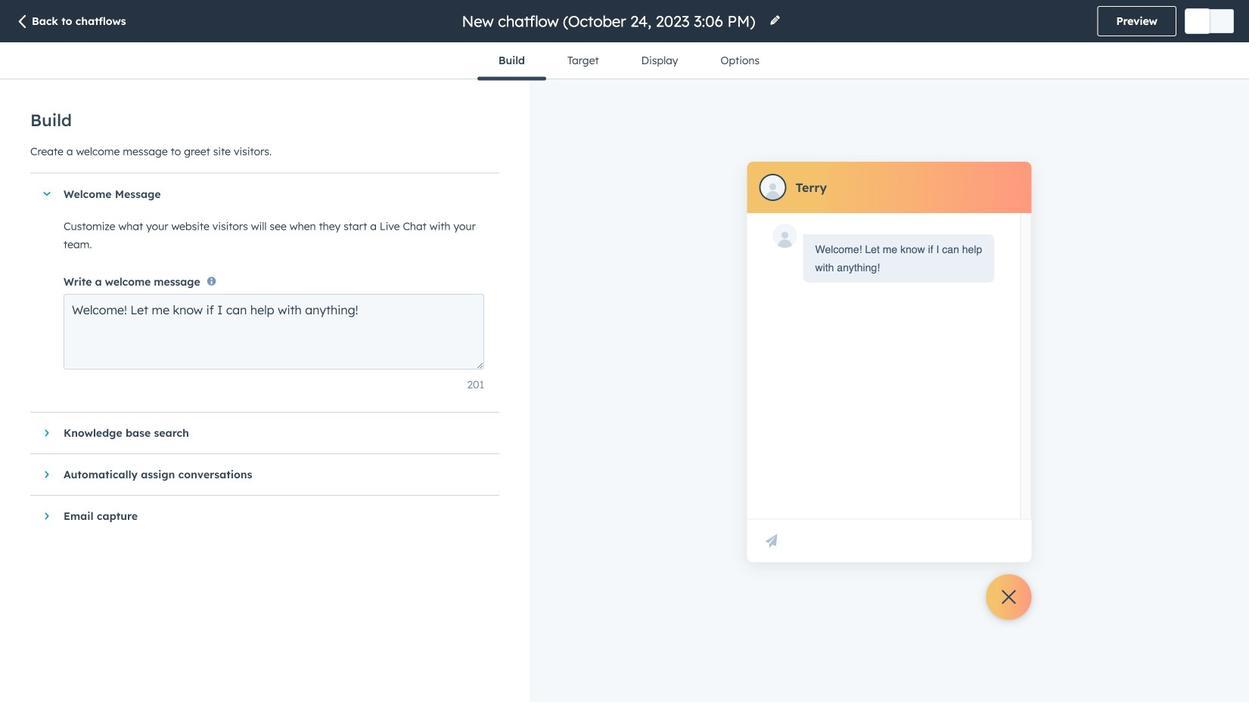 Task type: locate. For each thing, give the bounding box(es) containing it.
None field
[[460, 11, 760, 31]]

agent says: welcome! let me know if i can help with anything! element
[[815, 241, 982, 277]]

navigation
[[477, 42, 781, 81]]

None text field
[[64, 294, 484, 370]]

caret image
[[42, 192, 51, 196], [45, 429, 49, 438], [45, 512, 49, 521]]

caret image
[[45, 470, 49, 480]]



Task type: describe. For each thing, give the bounding box(es) containing it.
1 vertical spatial caret image
[[45, 429, 49, 438]]

2 vertical spatial caret image
[[45, 512, 49, 521]]

0 vertical spatial caret image
[[42, 192, 51, 196]]



Task type: vqa. For each thing, say whether or not it's contained in the screenshot.
middle THE COMPARED TO: LAST WEEK
no



